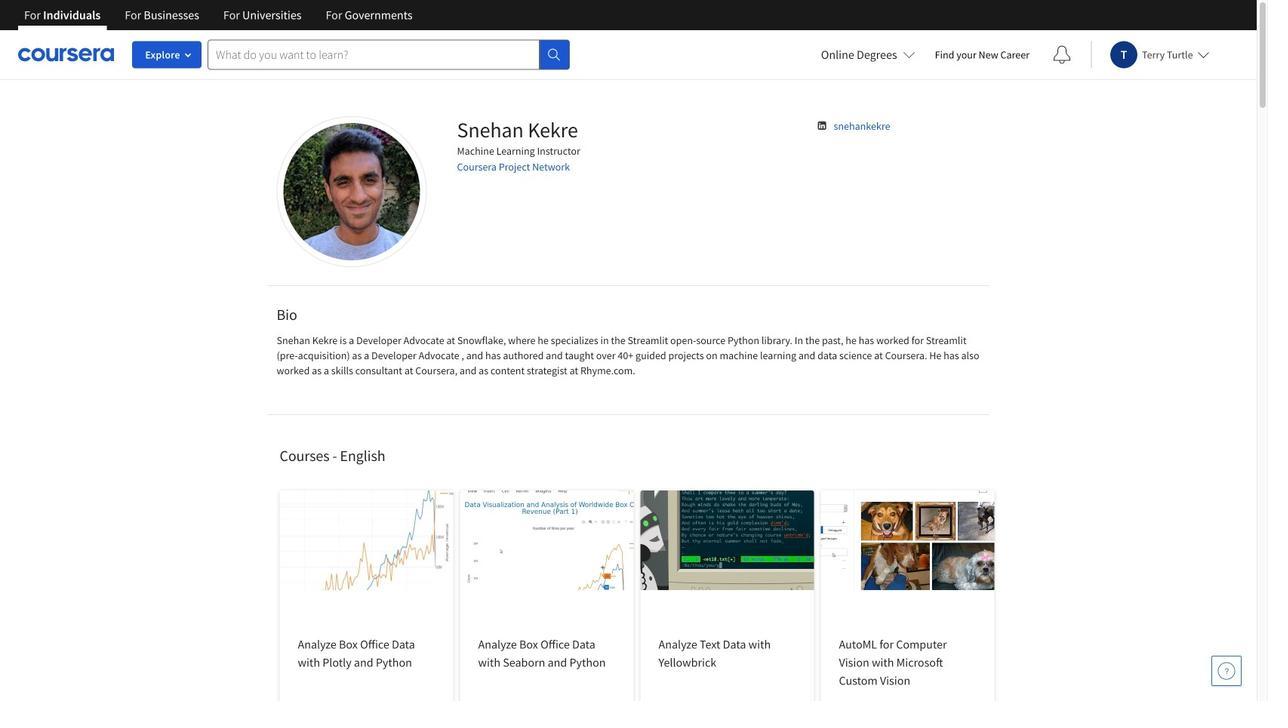 Task type: locate. For each thing, give the bounding box(es) containing it.
What do you want to learn? text field
[[208, 40, 540, 70]]

banner navigation
[[12, 0, 425, 42]]

None search field
[[208, 40, 570, 70]]



Task type: vqa. For each thing, say whether or not it's contained in the screenshot.
3rd list from right
no



Task type: describe. For each thing, give the bounding box(es) containing it.
profile image
[[277, 116, 427, 267]]

help center image
[[1218, 662, 1236, 680]]

coursera image
[[18, 42, 114, 67]]



